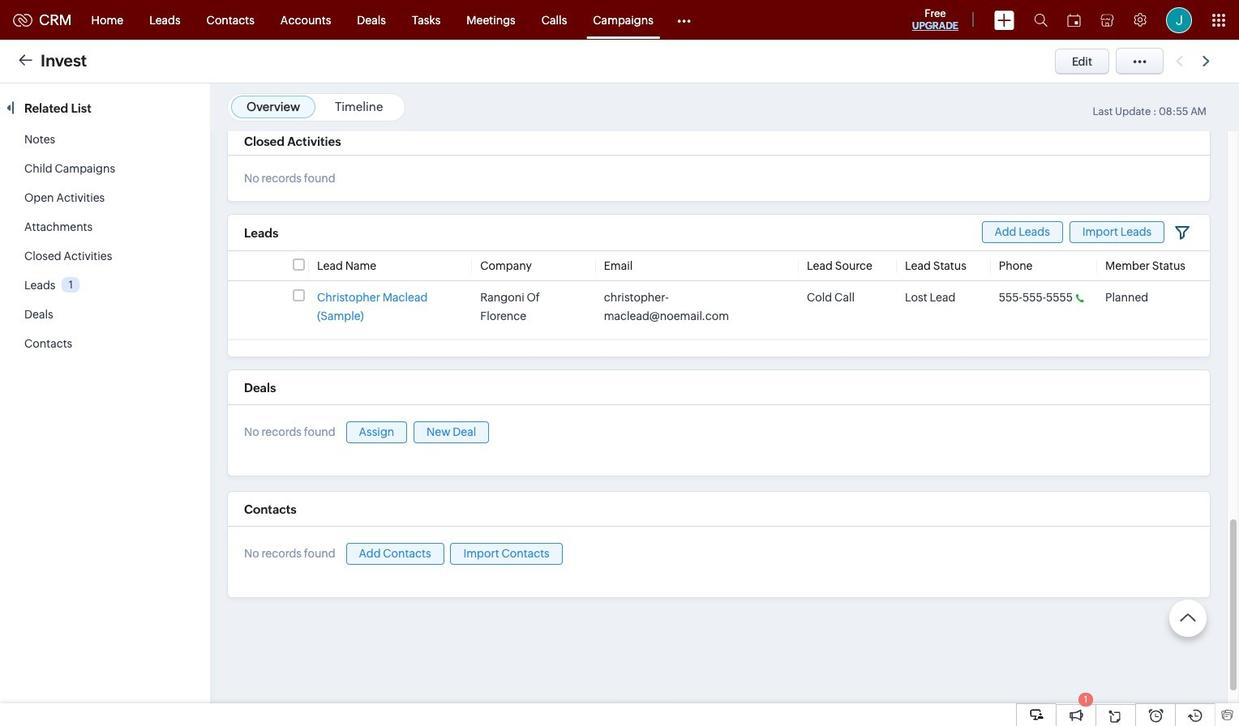 Task type: vqa. For each thing, say whether or not it's contained in the screenshot.
2nd the storage from right
no



Task type: locate. For each thing, give the bounding box(es) containing it.
create menu image
[[995, 10, 1015, 30]]

next record image
[[1203, 56, 1214, 67]]

profile image
[[1167, 7, 1193, 33]]

search element
[[1025, 0, 1058, 40]]

search image
[[1034, 13, 1048, 27]]

Other Modules field
[[667, 7, 702, 33]]



Task type: describe. For each thing, give the bounding box(es) containing it.
create menu element
[[985, 0, 1025, 39]]

profile element
[[1157, 0, 1202, 39]]

logo image
[[13, 13, 32, 26]]

calendar image
[[1068, 13, 1081, 26]]

previous record image
[[1176, 56, 1184, 67]]



